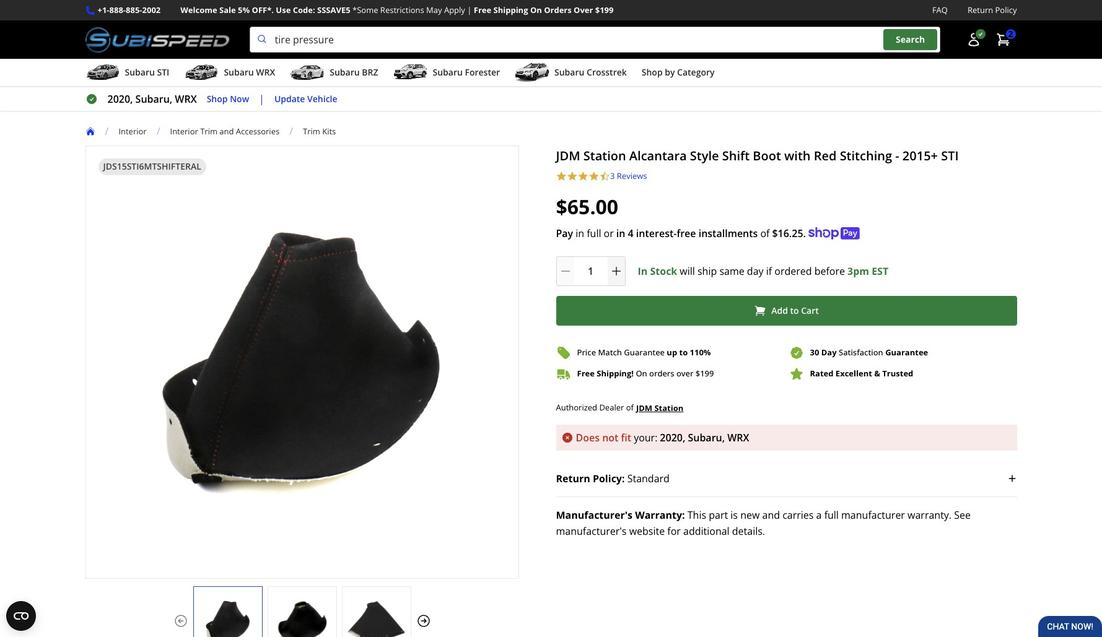 Task type: locate. For each thing, give the bounding box(es) containing it.
manufacturer's
[[556, 508, 632, 522]]

2 interior from the left
[[170, 126, 198, 137]]

of
[[760, 226, 770, 240], [626, 402, 634, 413]]

search input field
[[249, 27, 940, 53]]

policy:
[[593, 472, 625, 485]]

0 horizontal spatial full
[[587, 226, 601, 240]]

4 subaru from the left
[[433, 66, 463, 78]]

1 vertical spatial return
[[556, 472, 590, 485]]

manufacturer's
[[556, 525, 627, 538]]

return policy: standard
[[556, 472, 670, 485]]

in right pay
[[576, 226, 584, 240]]

1 horizontal spatial shop
[[642, 66, 663, 78]]

subaru inside subaru crosstrek "dropdown button"
[[554, 66, 584, 78]]

1 jds15sti6mtsfteral jdm station alcantara style shift boot with red stitching - 2015+ sti, image from the left
[[194, 599, 262, 637]]

a subaru forester thumbnail image image
[[393, 63, 428, 82]]

&
[[874, 368, 880, 379]]

3 / from the left
[[289, 125, 293, 138]]

trim down shop now link
[[200, 126, 217, 137]]

2 star image from the left
[[578, 171, 588, 182]]

0 horizontal spatial return
[[556, 472, 590, 485]]

0 horizontal spatial sti
[[157, 66, 169, 78]]

0 horizontal spatial shop
[[207, 93, 228, 105]]

policy
[[995, 4, 1017, 15]]

and right new at the right of the page
[[762, 508, 780, 522]]

3 jds15sti6mtsfteral jdm station alcantara style shift boot with red stitching - 2015+ sti, image from the left
[[342, 599, 410, 637]]

interior for interior
[[119, 126, 147, 137]]

0 horizontal spatial $199
[[595, 4, 614, 15]]

0 horizontal spatial station
[[583, 148, 626, 164]]

1 horizontal spatial in
[[616, 226, 625, 240]]

30
[[810, 347, 819, 358]]

subaru left forester
[[433, 66, 463, 78]]

interior trim and accessories link
[[170, 126, 289, 137], [170, 126, 279, 137]]

0 horizontal spatial of
[[626, 402, 634, 413]]

*some
[[352, 4, 378, 15]]

subaru inside subaru forester dropdown button
[[433, 66, 463, 78]]

0 horizontal spatial guarantee
[[624, 347, 665, 358]]

1 vertical spatial and
[[762, 508, 780, 522]]

and inside this part is new and carries a full manufacturer warranty. see manufacturer's website for additional details.
[[762, 508, 780, 522]]

increment image
[[610, 265, 622, 277]]

2 trim from the left
[[303, 126, 320, 137]]

over
[[574, 4, 593, 15]]

authorized dealer of jdm station
[[556, 402, 683, 414]]

2 horizontal spatial wrx
[[727, 431, 749, 445]]

1 interior from the left
[[119, 126, 147, 137]]

/ right the home 'image'
[[105, 125, 109, 138]]

2 / from the left
[[156, 125, 160, 138]]

may
[[426, 4, 442, 15]]

0 vertical spatial and
[[219, 126, 234, 137]]

2020, right your:
[[660, 431, 685, 445]]

for
[[667, 525, 681, 538]]

|
[[467, 4, 472, 15], [259, 92, 264, 106]]

subaru forester
[[433, 66, 500, 78]]

subaru brz
[[330, 66, 378, 78]]

sssave5
[[317, 4, 350, 15]]

station up does not fit your: 2020, subaru, wrx
[[654, 402, 683, 414]]

1 vertical spatial full
[[824, 508, 839, 522]]

by
[[665, 66, 675, 78]]

1 horizontal spatial /
[[156, 125, 160, 138]]

return left policy
[[968, 4, 993, 15]]

1 vertical spatial shop
[[207, 93, 228, 105]]

1 horizontal spatial to
[[790, 305, 799, 316]]

.
[[803, 226, 806, 240]]

subaru inside subaru brz dropdown button
[[330, 66, 360, 78]]

1 horizontal spatial return
[[968, 4, 993, 15]]

0 horizontal spatial /
[[105, 125, 109, 138]]

0 vertical spatial sti
[[157, 66, 169, 78]]

subispeed logo image
[[85, 27, 230, 53]]

return left policy:
[[556, 472, 590, 485]]

free right apply
[[474, 4, 491, 15]]

1 vertical spatial of
[[626, 402, 634, 413]]

cart
[[801, 305, 819, 316]]

1 horizontal spatial of
[[760, 226, 770, 240]]

style
[[690, 148, 719, 164]]

full left 'or'
[[587, 226, 601, 240]]

1 trim from the left
[[200, 126, 217, 137]]

free shipping! on orders over $199
[[577, 368, 714, 379]]

subaru for subaru brz
[[330, 66, 360, 78]]

subaru wrx
[[224, 66, 275, 78]]

new
[[740, 508, 760, 522]]

1 vertical spatial station
[[654, 402, 683, 414]]

/ left trim kits
[[289, 125, 293, 138]]

subaru for subaru forester
[[433, 66, 463, 78]]

website
[[629, 525, 665, 538]]

of left $16.25
[[760, 226, 770, 240]]

return
[[968, 4, 993, 15], [556, 472, 590, 485]]

1 vertical spatial $199
[[695, 368, 714, 379]]

1 horizontal spatial and
[[762, 508, 780, 522]]

1 horizontal spatial subaru,
[[688, 431, 725, 445]]

shop for shop now
[[207, 93, 228, 105]]

subaru, down subaru sti
[[135, 92, 172, 106]]

wrx inside 'dropdown button'
[[256, 66, 275, 78]]

2020, down subaru sti dropdown button
[[107, 92, 133, 106]]

jds15sti6mtsfteral jdm station alcantara style shift boot with red stitching - 2015+ sti, image
[[194, 599, 262, 637], [268, 599, 336, 637], [342, 599, 410, 637]]

or
[[604, 226, 614, 240]]

2 vertical spatial wrx
[[727, 431, 749, 445]]

reviews
[[617, 170, 647, 182]]

kits
[[322, 126, 336, 137]]

return for return policy: standard
[[556, 472, 590, 485]]

1 star image from the left
[[567, 171, 578, 182]]

1 horizontal spatial $199
[[695, 368, 714, 379]]

sti inside dropdown button
[[157, 66, 169, 78]]

jdm inside the authorized dealer of jdm station
[[636, 402, 652, 414]]

1 horizontal spatial wrx
[[256, 66, 275, 78]]

0 horizontal spatial jdm
[[556, 148, 580, 164]]

1 vertical spatial wrx
[[175, 92, 197, 106]]

day
[[747, 264, 764, 278]]

1 vertical spatial subaru,
[[688, 431, 725, 445]]

station up half star image
[[583, 148, 626, 164]]

1 horizontal spatial guarantee
[[885, 347, 928, 358]]

0 horizontal spatial on
[[530, 4, 542, 15]]

return policy
[[968, 4, 1017, 15]]

1 vertical spatial jdm
[[636, 402, 652, 414]]

| right now
[[259, 92, 264, 106]]

2020, subaru, wrx
[[107, 92, 197, 106]]

1 / from the left
[[105, 125, 109, 138]]

jdm up $65.00
[[556, 148, 580, 164]]

restrictions
[[380, 4, 424, 15]]

interior
[[119, 126, 147, 137], [170, 126, 198, 137]]

and left accessories
[[219, 126, 234, 137]]

subaru left the crosstrek
[[554, 66, 584, 78]]

0 vertical spatial jdm
[[556, 148, 580, 164]]

1 horizontal spatial full
[[824, 508, 839, 522]]

0 horizontal spatial star image
[[556, 171, 567, 182]]

30 day satisfaction guarantee
[[810, 347, 928, 358]]

in left the 4
[[616, 226, 625, 240]]

orders
[[544, 4, 572, 15]]

/ for interior trim and accessories
[[156, 125, 160, 138]]

subaru crosstrek
[[554, 66, 627, 78]]

use
[[276, 4, 291, 15]]

1 vertical spatial sti
[[941, 148, 959, 164]]

subaru left brz
[[330, 66, 360, 78]]

of right dealer
[[626, 402, 634, 413]]

0 horizontal spatial in
[[576, 226, 584, 240]]

station inside the authorized dealer of jdm station
[[654, 402, 683, 414]]

| right apply
[[467, 4, 472, 15]]

open widget image
[[6, 601, 36, 631]]

guarantee up trusted
[[885, 347, 928, 358]]

/ down 2020, subaru, wrx in the top of the page
[[156, 125, 160, 138]]

alcantara
[[629, 148, 687, 164]]

0 vertical spatial return
[[968, 4, 993, 15]]

trim kits link
[[303, 126, 346, 137], [303, 126, 336, 137]]

update vehicle
[[274, 93, 337, 105]]

2002
[[142, 4, 161, 15]]

in
[[576, 226, 584, 240], [616, 226, 625, 240]]

1 horizontal spatial jds15sti6mtsfteral jdm station alcantara style shift boot with red stitching - 2015+ sti, image
[[268, 599, 336, 637]]

update
[[274, 93, 305, 105]]

2 button
[[990, 27, 1017, 52]]

0 horizontal spatial |
[[259, 92, 264, 106]]

2 star image from the left
[[588, 171, 599, 182]]

0 horizontal spatial 2020,
[[107, 92, 133, 106]]

1 horizontal spatial |
[[467, 4, 472, 15]]

star image
[[556, 171, 567, 182], [588, 171, 599, 182]]

0 vertical spatial wrx
[[256, 66, 275, 78]]

shop inside dropdown button
[[642, 66, 663, 78]]

1 horizontal spatial 2020,
[[660, 431, 685, 445]]

0 vertical spatial shop
[[642, 66, 663, 78]]

None number field
[[556, 256, 625, 286]]

0 vertical spatial 2020,
[[107, 92, 133, 106]]

off*.
[[252, 4, 274, 15]]

888-
[[109, 4, 126, 15]]

1 vertical spatial |
[[259, 92, 264, 106]]

0 horizontal spatial trim
[[200, 126, 217, 137]]

2 horizontal spatial /
[[289, 125, 293, 138]]

trim left kits
[[303, 126, 320, 137]]

full right a
[[824, 508, 839, 522]]

jdm up your:
[[636, 402, 652, 414]]

1 horizontal spatial trim
[[303, 126, 320, 137]]

1 vertical spatial free
[[577, 368, 595, 379]]

jdm
[[556, 148, 580, 164], [636, 402, 652, 414]]

1 horizontal spatial station
[[654, 402, 683, 414]]

subaru up now
[[224, 66, 254, 78]]

subaru inside 'subaru wrx' 'dropdown button'
[[224, 66, 254, 78]]

$65.00
[[556, 193, 618, 220]]

return policy link
[[968, 4, 1017, 17]]

shop left now
[[207, 93, 228, 105]]

/
[[105, 125, 109, 138], [156, 125, 160, 138], [289, 125, 293, 138]]

star image
[[567, 171, 578, 182], [578, 171, 588, 182]]

jdm station link
[[636, 401, 683, 415]]

code:
[[293, 4, 315, 15]]

shift
[[722, 148, 750, 164]]

3pm
[[847, 264, 869, 278]]

vehicle
[[307, 93, 337, 105]]

shop by category
[[642, 66, 715, 78]]

to right up
[[679, 347, 688, 358]]

*some restrictions may apply | free shipping on orders over $199
[[352, 4, 614, 15]]

shop by category button
[[642, 61, 715, 86]]

boot
[[753, 148, 781, 164]]

to right add
[[790, 305, 799, 316]]

subaru, right your:
[[688, 431, 725, 445]]

see
[[954, 508, 971, 522]]

home image
[[85, 126, 95, 136]]

1 horizontal spatial star image
[[588, 171, 599, 182]]

1 horizontal spatial free
[[577, 368, 595, 379]]

0 vertical spatial subaru,
[[135, 92, 172, 106]]

subaru inside subaru sti dropdown button
[[125, 66, 155, 78]]

sti right 2015+
[[941, 148, 959, 164]]

subaru
[[125, 66, 155, 78], [224, 66, 254, 78], [330, 66, 360, 78], [433, 66, 463, 78], [554, 66, 584, 78]]

full
[[587, 226, 601, 240], [824, 508, 839, 522]]

this
[[687, 508, 706, 522]]

1 horizontal spatial jdm
[[636, 402, 652, 414]]

1 horizontal spatial interior
[[170, 126, 198, 137]]

0 horizontal spatial and
[[219, 126, 234, 137]]

free down price
[[577, 368, 595, 379]]

sti up 2020, subaru, wrx in the top of the page
[[157, 66, 169, 78]]

satisfaction
[[839, 347, 883, 358]]

shop pay image
[[808, 227, 860, 239]]

rated
[[810, 368, 833, 379]]

star image left 3
[[588, 171, 599, 182]]

1 subaru from the left
[[125, 66, 155, 78]]

of inside the authorized dealer of jdm station
[[626, 402, 634, 413]]

2 subaru from the left
[[224, 66, 254, 78]]

1 star image from the left
[[556, 171, 567, 182]]

to inside button
[[790, 305, 799, 316]]

and
[[219, 126, 234, 137], [762, 508, 780, 522]]

0 horizontal spatial to
[[679, 347, 688, 358]]

5 subaru from the left
[[554, 66, 584, 78]]

subaru up 2020, subaru, wrx in the top of the page
[[125, 66, 155, 78]]

0 vertical spatial to
[[790, 305, 799, 316]]

1 vertical spatial on
[[636, 368, 647, 379]]

0 horizontal spatial subaru,
[[135, 92, 172, 106]]

a subaru wrx thumbnail image image
[[184, 63, 219, 82]]

0 horizontal spatial interior
[[119, 126, 147, 137]]

trim
[[200, 126, 217, 137], [303, 126, 320, 137]]

0 vertical spatial $199
[[595, 4, 614, 15]]

0 vertical spatial free
[[474, 4, 491, 15]]

2 horizontal spatial jds15sti6mtsfteral jdm station alcantara style shift boot with red stitching - 2015+ sti, image
[[342, 599, 410, 637]]

3 subaru from the left
[[330, 66, 360, 78]]

sti
[[157, 66, 169, 78], [941, 148, 959, 164]]

0 vertical spatial |
[[467, 4, 472, 15]]

star image up $65.00
[[556, 171, 567, 182]]

does
[[576, 431, 600, 445]]

2 jds15sti6mtsfteral jdm station alcantara style shift boot with red stitching - 2015+ sti, image from the left
[[268, 599, 336, 637]]

shop left by
[[642, 66, 663, 78]]

decrement image
[[559, 265, 571, 277]]

0 horizontal spatial jds15sti6mtsfteral jdm station alcantara style shift boot with red stitching - 2015+ sti, image
[[194, 599, 262, 637]]

on
[[530, 4, 542, 15], [636, 368, 647, 379]]

guarantee up free shipping! on orders over $199
[[624, 347, 665, 358]]



Task type: describe. For each thing, give the bounding box(es) containing it.
brz
[[362, 66, 378, 78]]

885-
[[126, 4, 142, 15]]

a
[[816, 508, 822, 522]]

+1-
[[98, 4, 109, 15]]

update vehicle button
[[274, 92, 337, 106]]

this part is new and carries a full manufacturer warranty. see manufacturer's website for additional details.
[[556, 508, 971, 538]]

trim kits
[[303, 126, 336, 137]]

1 guarantee from the left
[[624, 347, 665, 358]]

0 horizontal spatial free
[[474, 4, 491, 15]]

add to cart
[[771, 305, 819, 316]]

pay in full or in 4 interest-free installments of $16.25 .
[[556, 226, 806, 240]]

subaru forester button
[[393, 61, 500, 86]]

-
[[895, 148, 899, 164]]

0 vertical spatial full
[[587, 226, 601, 240]]

1 in from the left
[[576, 226, 584, 240]]

free
[[677, 226, 696, 240]]

/ for interior
[[105, 125, 109, 138]]

0 horizontal spatial wrx
[[175, 92, 197, 106]]

subaru for subaru wrx
[[224, 66, 254, 78]]

warranty.
[[908, 508, 952, 522]]

add
[[771, 305, 788, 316]]

carries
[[782, 508, 814, 522]]

additional
[[683, 525, 729, 538]]

stitching
[[840, 148, 892, 164]]

0 vertical spatial station
[[583, 148, 626, 164]]

search button
[[883, 29, 937, 50]]

1 vertical spatial 2020,
[[660, 431, 685, 445]]

1 horizontal spatial on
[[636, 368, 647, 379]]

1 horizontal spatial sti
[[941, 148, 959, 164]]

day
[[821, 347, 837, 358]]

half star image
[[599, 171, 610, 182]]

3 reviews
[[610, 170, 647, 182]]

4
[[628, 226, 634, 240]]

shop now link
[[207, 92, 249, 106]]

your:
[[634, 431, 657, 445]]

will
[[680, 264, 695, 278]]

fit
[[621, 431, 631, 445]]

return for return policy
[[968, 4, 993, 15]]

/ for trim kits
[[289, 125, 293, 138]]

accessories
[[236, 126, 279, 137]]

go to right image image
[[416, 614, 431, 629]]

faq link
[[932, 4, 948, 17]]

2 guarantee from the left
[[885, 347, 928, 358]]

0 vertical spatial of
[[760, 226, 770, 240]]

apply
[[444, 4, 465, 15]]

shipping!
[[597, 368, 634, 379]]

in
[[638, 264, 648, 278]]

a subaru sti thumbnail image image
[[85, 63, 120, 82]]

pay
[[556, 226, 573, 240]]

subaru sti
[[125, 66, 169, 78]]

orders
[[649, 368, 674, 379]]

authorized
[[556, 402, 597, 413]]

excellent
[[836, 368, 872, 379]]

crosstrek
[[587, 66, 627, 78]]

forester
[[465, 66, 500, 78]]

a subaru crosstrek thumbnail image image
[[515, 63, 549, 82]]

110%
[[690, 347, 711, 358]]

jdm station alcantara style shift boot with red stitching - 2015+ sti
[[556, 148, 959, 164]]

2 in from the left
[[616, 226, 625, 240]]

a subaru brz thumbnail image image
[[290, 63, 325, 82]]

subaru for subaru sti
[[125, 66, 155, 78]]

manufacturer's warranty:
[[556, 508, 685, 522]]

with
[[784, 148, 811, 164]]

category
[[677, 66, 715, 78]]

add to cart button
[[556, 296, 1017, 326]]

over
[[676, 368, 693, 379]]

details.
[[732, 525, 765, 538]]

is
[[731, 508, 738, 522]]

faq
[[932, 4, 948, 15]]

if
[[766, 264, 772, 278]]

rated excellent & trusted
[[810, 368, 913, 379]]

up
[[667, 347, 677, 358]]

welcome sale 5% off*. use code: sssave5
[[180, 4, 350, 15]]

search
[[896, 34, 925, 45]]

est
[[872, 264, 888, 278]]

2015+
[[902, 148, 938, 164]]

shipping
[[493, 4, 528, 15]]

subaru for subaru crosstrek
[[554, 66, 584, 78]]

0 vertical spatial on
[[530, 4, 542, 15]]

button image
[[966, 32, 981, 47]]

welcome
[[180, 4, 217, 15]]

1 vertical spatial to
[[679, 347, 688, 358]]

shop now
[[207, 93, 249, 105]]

match
[[598, 347, 622, 358]]

interior for interior trim and accessories
[[170, 126, 198, 137]]

full inside this part is new and carries a full manufacturer warranty. see manufacturer's website for additional details.
[[824, 508, 839, 522]]

red
[[814, 148, 837, 164]]

price
[[577, 347, 596, 358]]

2
[[1008, 28, 1013, 40]]

subaru sti button
[[85, 61, 169, 86]]

not
[[602, 431, 618, 445]]

3
[[610, 170, 615, 182]]

stock
[[650, 264, 677, 278]]

shop for shop by category
[[642, 66, 663, 78]]

ship
[[697, 264, 717, 278]]

dealer
[[599, 402, 624, 413]]

price match guarantee up to 110%
[[577, 347, 711, 358]]

installments
[[699, 226, 758, 240]]

manufacturer
[[841, 508, 905, 522]]

$16.25
[[772, 226, 803, 240]]



Task type: vqa. For each thing, say whether or not it's contained in the screenshot.
details.
yes



